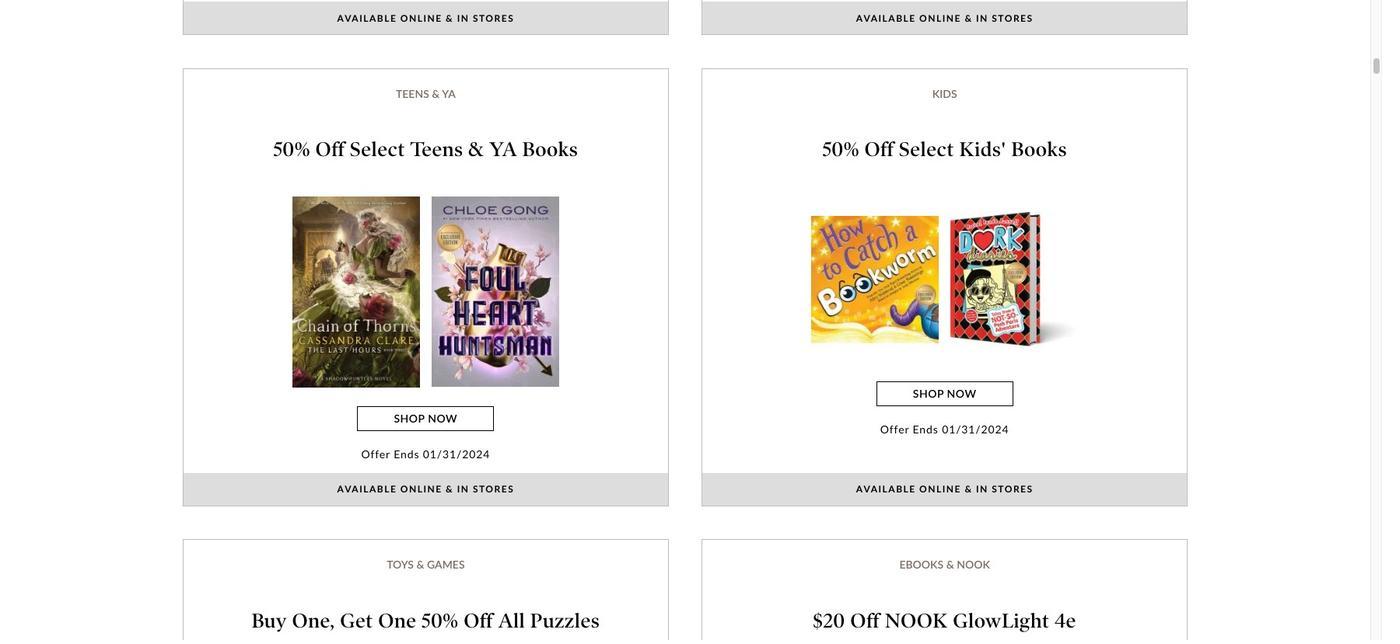 Task type: describe. For each thing, give the bounding box(es) containing it.
offer ends 01/31/2024 for teens
[[361, 448, 490, 461]]

teens & ya
[[396, 87, 456, 100]]

get
[[340, 610, 373, 634]]

ends for teens
[[394, 448, 420, 461]]

kids'
[[960, 138, 1006, 162]]

puzzles
[[530, 610, 600, 634]]

shop now link for kids'
[[876, 382, 1013, 407]]

1 books from the left
[[522, 138, 578, 162]]

shop now for kids'
[[913, 388, 977, 401]]

available online & in stores up toys & games
[[337, 484, 514, 496]]

one
[[378, 610, 417, 634]]

ebooks & nook
[[900, 559, 990, 572]]

all
[[498, 610, 525, 634]]

shop for teens
[[394, 412, 425, 426]]

teens
[[410, 138, 463, 162]]

1 horizontal spatial 50%
[[422, 610, 459, 634]]

select for teens
[[350, 138, 405, 162]]

buy one, get one 50% off all puzzles
[[252, 610, 600, 634]]

ebooks
[[900, 559, 944, 572]]

offer for teens
[[361, 448, 390, 461]]

online up kids
[[920, 12, 961, 24]]

off for $20 off nook glowlight 4e
[[850, 610, 880, 634]]

01/31/2024 for kids'
[[942, 423, 1009, 436]]

50% off select kids' books
[[823, 138, 1067, 162]]

shop for kids'
[[913, 388, 944, 401]]

select for kids'
[[899, 138, 954, 162]]

buy
[[252, 610, 287, 634]]



Task type: vqa. For each thing, say whether or not it's contained in the screenshot.
The Heaven & Earth Grocery Store (2023 B&N Book of the Year) image at the left
no



Task type: locate. For each thing, give the bounding box(es) containing it.
0 horizontal spatial nook
[[885, 610, 948, 634]]

off for 50% off select kids' books
[[865, 138, 894, 162]]

online up ebooks & nook
[[920, 484, 961, 496]]

1 horizontal spatial select
[[899, 138, 954, 162]]

nook
[[957, 559, 990, 572], [885, 610, 948, 634]]

0 horizontal spatial select
[[350, 138, 405, 162]]

1 vertical spatial 01/31/2024
[[423, 448, 490, 461]]

0 vertical spatial ends
[[913, 423, 939, 436]]

product image image
[[292, 197, 420, 388], [432, 197, 559, 388], [951, 213, 1078, 347], [811, 216, 939, 344]]

ends
[[913, 423, 939, 436], [394, 448, 420, 461]]

$20
[[813, 610, 845, 634]]

0 horizontal spatial books
[[522, 138, 578, 162]]

0 horizontal spatial shop now link
[[357, 407, 494, 432]]

in
[[457, 12, 469, 24], [976, 12, 989, 24], [457, 484, 469, 496], [976, 484, 989, 496]]

1 horizontal spatial books
[[1012, 138, 1067, 162]]

1 vertical spatial ya
[[489, 138, 517, 162]]

offer
[[880, 423, 909, 436], [361, 448, 390, 461]]

now
[[947, 388, 977, 401], [428, 412, 458, 426]]

1 vertical spatial shop now
[[394, 412, 458, 426]]

4e
[[1055, 610, 1076, 634]]

0 vertical spatial offer
[[880, 423, 909, 436]]

1 horizontal spatial 01/31/2024
[[942, 423, 1009, 436]]

nook for off
[[885, 610, 948, 634]]

1 horizontal spatial offer
[[880, 423, 909, 436]]

01/31/2024 for teens
[[423, 448, 490, 461]]

stores
[[473, 12, 514, 24], [992, 12, 1034, 24], [473, 484, 514, 496], [992, 484, 1034, 496]]

01/31/2024
[[942, 423, 1009, 436], [423, 448, 490, 461]]

nook down ebooks
[[885, 610, 948, 634]]

0 horizontal spatial now
[[428, 412, 458, 426]]

50% for 50% off select teens & ya books
[[273, 138, 310, 162]]

1 horizontal spatial ends
[[913, 423, 939, 436]]

0 vertical spatial 01/31/2024
[[942, 423, 1009, 436]]

select
[[350, 138, 405, 162], [899, 138, 954, 162]]

off
[[315, 138, 345, 162], [865, 138, 894, 162], [464, 610, 493, 634], [850, 610, 880, 634]]

shop now link for teens
[[357, 407, 494, 432]]

offer ends 01/31/2024
[[880, 423, 1009, 436], [361, 448, 490, 461]]

select left kids' at right top
[[899, 138, 954, 162]]

one,
[[292, 610, 335, 634]]

1 horizontal spatial shop now
[[913, 388, 977, 401]]

shop
[[913, 388, 944, 401], [394, 412, 425, 426]]

2 books from the left
[[1012, 138, 1067, 162]]

50% off select teens & ya books
[[273, 138, 578, 162]]

0 vertical spatial shop
[[913, 388, 944, 401]]

1 vertical spatial offer
[[361, 448, 390, 461]]

1 horizontal spatial shop now link
[[876, 382, 1013, 407]]

now for teens
[[428, 412, 458, 426]]

1 vertical spatial ends
[[394, 448, 420, 461]]

2 horizontal spatial 50%
[[823, 138, 859, 162]]

1 vertical spatial nook
[[885, 610, 948, 634]]

available online & in stores
[[337, 12, 514, 24], [856, 12, 1034, 24], [337, 484, 514, 496], [856, 484, 1034, 496]]

1 horizontal spatial ya
[[489, 138, 517, 162]]

available online & in stores up kids
[[856, 12, 1034, 24]]

1 vertical spatial now
[[428, 412, 458, 426]]

available
[[337, 12, 397, 24], [856, 12, 916, 24], [337, 484, 397, 496], [856, 484, 916, 496]]

shop now
[[913, 388, 977, 401], [394, 412, 458, 426]]

1 horizontal spatial now
[[947, 388, 977, 401]]

50% for 50% off select kids' books
[[823, 138, 859, 162]]

toys
[[387, 559, 414, 572]]

1 vertical spatial shop
[[394, 412, 425, 426]]

online up toys & games
[[400, 484, 442, 496]]

offer for kids'
[[880, 423, 909, 436]]

0 vertical spatial shop now
[[913, 388, 977, 401]]

glowlight
[[953, 610, 1050, 634]]

0 horizontal spatial 50%
[[273, 138, 310, 162]]

0 horizontal spatial 01/31/2024
[[423, 448, 490, 461]]

kids
[[933, 87, 957, 100]]

50%
[[273, 138, 310, 162], [823, 138, 859, 162], [422, 610, 459, 634]]

0 horizontal spatial shop now
[[394, 412, 458, 426]]

toys & games
[[387, 559, 465, 572]]

shop now link
[[876, 382, 1013, 407], [357, 407, 494, 432]]

offer ends 01/31/2024 for kids'
[[880, 423, 1009, 436]]

available online & in stores up teens & ya on the top left of the page
[[337, 12, 514, 24]]

0 vertical spatial ya
[[442, 87, 456, 100]]

0 vertical spatial nook
[[957, 559, 990, 572]]

1 vertical spatial offer ends 01/31/2024
[[361, 448, 490, 461]]

0 horizontal spatial offer ends 01/31/2024
[[361, 448, 490, 461]]

1 horizontal spatial offer ends 01/31/2024
[[880, 423, 1009, 436]]

1 horizontal spatial shop
[[913, 388, 944, 401]]

0 vertical spatial now
[[947, 388, 977, 401]]

&
[[446, 12, 454, 24], [965, 12, 973, 24], [432, 87, 440, 100], [468, 138, 484, 162], [446, 484, 454, 496], [965, 484, 973, 496], [417, 559, 424, 572], [946, 559, 954, 572]]

games
[[427, 559, 465, 572]]

online up teens & ya on the top left of the page
[[400, 12, 442, 24]]

ya
[[442, 87, 456, 100], [489, 138, 517, 162]]

0 horizontal spatial ya
[[442, 87, 456, 100]]

$20 off nook glowlight 4e
[[813, 610, 1076, 634]]

0 vertical spatial offer ends 01/31/2024
[[880, 423, 1009, 436]]

available online & in stores up ebooks & nook
[[856, 484, 1034, 496]]

now for kids'
[[947, 388, 977, 401]]

0 horizontal spatial ends
[[394, 448, 420, 461]]

2 select from the left
[[899, 138, 954, 162]]

shop now for teens
[[394, 412, 458, 426]]

ends for kids'
[[913, 423, 939, 436]]

1 select from the left
[[350, 138, 405, 162]]

books
[[522, 138, 578, 162], [1012, 138, 1067, 162]]

0 horizontal spatial shop
[[394, 412, 425, 426]]

0 horizontal spatial offer
[[361, 448, 390, 461]]

online
[[400, 12, 442, 24], [920, 12, 961, 24], [400, 484, 442, 496], [920, 484, 961, 496]]

1 horizontal spatial nook
[[957, 559, 990, 572]]

nook right ebooks
[[957, 559, 990, 572]]

off for 50% off select teens & ya books
[[315, 138, 345, 162]]

nook for &
[[957, 559, 990, 572]]

teens
[[396, 87, 429, 100]]

select left teens
[[350, 138, 405, 162]]



